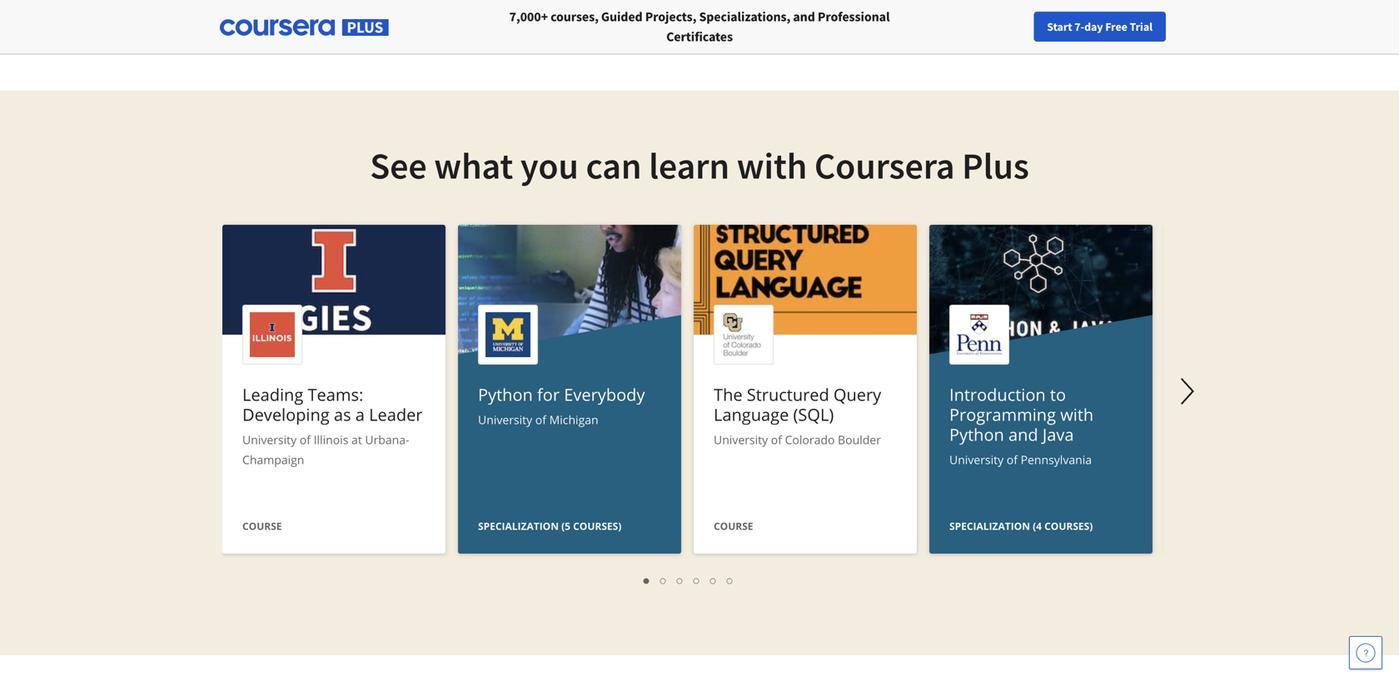Task type: vqa. For each thing, say whether or not it's contained in the screenshot.
Justice
no



Task type: locate. For each thing, give the bounding box(es) containing it.
1 courses) from the left
[[573, 519, 622, 533]]

6 button
[[722, 570, 739, 590]]

teams:
[[308, 383, 363, 406]]

everybody
[[564, 383, 645, 406]]

plus
[[962, 142, 1029, 189]]

list
[[231, 570, 1147, 590]]

of inside the python for everybody university of michigan
[[535, 412, 546, 428]]

at
[[351, 432, 362, 448]]

python for everybody. university of michigan. specialization (5 courses) element
[[458, 225, 681, 683]]

new
[[1092, 19, 1114, 34]]

(sql)
[[793, 403, 834, 426]]

find
[[1044, 19, 1066, 34]]

1 course from the left
[[242, 519, 282, 533]]

champaign
[[242, 452, 304, 468]]

and
[[793, 8, 815, 25], [1009, 423, 1038, 446]]

university up champaign
[[242, 432, 297, 448]]

coursera
[[814, 142, 955, 189]]

python inside introduction to programming with python and java university of pennsylvania
[[949, 423, 1004, 446]]

with
[[737, 142, 807, 189], [1060, 403, 1094, 426]]

course inside 'element'
[[714, 519, 753, 533]]

1 horizontal spatial courses)
[[1044, 519, 1093, 533]]

and inside "7,000+ courses, guided projects, specializations, and professional certificates"
[[793, 8, 815, 25]]

0 vertical spatial python
[[478, 383, 533, 406]]

list containing 1
[[231, 570, 1147, 590]]

1 vertical spatial with
[[1060, 403, 1094, 426]]

1 vertical spatial and
[[1009, 423, 1038, 446]]

course up the 6
[[714, 519, 753, 533]]

courses)
[[573, 519, 622, 533], [1044, 519, 1093, 533]]

leading teams: developing as a leader. university of illinois at urbana-champaign. course element
[[222, 225, 446, 558]]

of left illinois
[[300, 432, 311, 448]]

michigan
[[549, 412, 598, 428]]

and left professional
[[793, 8, 815, 25]]

course down champaign
[[242, 519, 282, 533]]

1 horizontal spatial specialization
[[949, 519, 1030, 533]]

and inside introduction to programming with python and java university of pennsylvania
[[1009, 423, 1038, 446]]

start 7-day free trial
[[1047, 19, 1153, 34]]

with inside introduction to programming with python and java university of pennsylvania
[[1060, 403, 1094, 426]]

what
[[434, 142, 513, 189]]

course for the structured query language (sql)
[[714, 519, 753, 533]]

courses,
[[551, 8, 599, 25]]

2 course from the left
[[714, 519, 753, 533]]

1 horizontal spatial python
[[949, 423, 1004, 446]]

developing
[[242, 403, 330, 426]]

and for python
[[1009, 423, 1038, 446]]

you
[[520, 142, 579, 189]]

university down programming
[[949, 452, 1004, 468]]

course
[[242, 519, 282, 533], [714, 519, 753, 533]]

of left colorado
[[771, 432, 782, 448]]

with right learn
[[737, 142, 807, 189]]

0 vertical spatial with
[[737, 142, 807, 189]]

0 horizontal spatial courses)
[[573, 519, 622, 533]]

0 horizontal spatial specialization
[[478, 519, 559, 533]]

of
[[535, 412, 546, 428], [300, 432, 311, 448], [771, 432, 782, 448], [1007, 452, 1018, 468]]

as
[[334, 403, 351, 426]]

start 7-day free trial button
[[1034, 12, 1166, 42]]

the structured query language (sql). university of colorado boulder. course element
[[694, 225, 917, 558]]

None search field
[[229, 10, 629, 44]]

5
[[710, 572, 717, 588]]

coursera plus image
[[220, 19, 389, 36]]

university
[[478, 412, 532, 428], [242, 432, 297, 448], [714, 432, 768, 448], [949, 452, 1004, 468]]

python inside the python for everybody university of michigan
[[478, 383, 533, 406]]

specializations,
[[699, 8, 791, 25]]

1 horizontal spatial and
[[1009, 423, 1038, 446]]

free
[[1105, 19, 1127, 34]]

7,000+
[[509, 8, 548, 25]]

of inside leading teams: developing as a leader university of illinois at urbana- champaign
[[300, 432, 311, 448]]

2 specialization from the left
[[949, 519, 1030, 533]]

and left java
[[1009, 423, 1038, 446]]

0 horizontal spatial and
[[793, 8, 815, 25]]

leader
[[369, 403, 423, 426]]

university left 'michigan'
[[478, 412, 532, 428]]

of inside "the structured query language (sql) university of colorado boulder"
[[771, 432, 782, 448]]

for
[[537, 383, 560, 406]]

0 horizontal spatial course
[[242, 519, 282, 533]]

2
[[660, 572, 667, 588]]

courses) right (5
[[573, 519, 622, 533]]

of left pennsylvania
[[1007, 452, 1018, 468]]

query
[[834, 383, 881, 406]]

certificates
[[666, 28, 733, 45]]

python down introduction
[[949, 423, 1004, 446]]

guided
[[601, 8, 643, 25]]

1 specialization from the left
[[478, 519, 559, 533]]

1 horizontal spatial course
[[714, 519, 753, 533]]

7,000+ courses, guided projects, specializations, and professional certificates
[[509, 8, 890, 45]]

2 courses) from the left
[[1044, 519, 1093, 533]]

illinois
[[314, 432, 348, 448]]

python left for
[[478, 383, 533, 406]]

find your new career
[[1044, 19, 1148, 34]]

(5
[[561, 519, 570, 533]]

of down for
[[535, 412, 546, 428]]

courses) right (4
[[1044, 519, 1093, 533]]

with up pennsylvania
[[1060, 403, 1094, 426]]

5 button
[[705, 570, 722, 590]]

day
[[1084, 19, 1103, 34]]

0 horizontal spatial python
[[478, 383, 533, 406]]

specialization left (5
[[478, 519, 559, 533]]

1 vertical spatial python
[[949, 423, 1004, 446]]

university inside the python for everybody university of michigan
[[478, 412, 532, 428]]

python
[[478, 383, 533, 406], [949, 423, 1004, 446]]

university inside leading teams: developing as a leader university of illinois at urbana- champaign
[[242, 432, 297, 448]]

specialization left (4
[[949, 519, 1030, 533]]

6
[[727, 572, 734, 588]]

1 horizontal spatial with
[[1060, 403, 1094, 426]]

trial
[[1130, 19, 1153, 34]]

specialization
[[478, 519, 559, 533], [949, 519, 1030, 533]]

career
[[1116, 19, 1148, 34]]

0 vertical spatial and
[[793, 8, 815, 25]]

university down language
[[714, 432, 768, 448]]

introduction
[[949, 383, 1046, 406]]

leading
[[242, 383, 303, 406]]



Task type: describe. For each thing, give the bounding box(es) containing it.
4
[[694, 572, 700, 588]]

courses) for michigan
[[573, 519, 622, 533]]

to
[[1050, 383, 1066, 406]]

2 button
[[655, 570, 672, 590]]

a
[[355, 403, 365, 426]]

urbana-
[[365, 432, 409, 448]]

the
[[714, 383, 743, 406]]

specialization for python
[[949, 519, 1030, 533]]

java
[[1043, 423, 1074, 446]]

find your new career link
[[1036, 17, 1157, 37]]

and for specializations,
[[793, 8, 815, 25]]

python for everybody university of michigan
[[478, 383, 645, 428]]

3
[[677, 572, 684, 588]]

7-
[[1075, 19, 1084, 34]]

specialization (5 courses)
[[478, 519, 622, 533]]

3 button
[[672, 570, 689, 590]]

pennsylvania
[[1021, 452, 1092, 468]]

1 button
[[639, 570, 655, 590]]

introduction to programming with python and java. university of pennsylvania. specialization (4 courses) element
[[929, 225, 1153, 683]]

professional
[[818, 8, 890, 25]]

specialization (4 courses)
[[949, 519, 1093, 533]]

university inside introduction to programming with python and java university of pennsylvania
[[949, 452, 1004, 468]]

projects,
[[645, 8, 697, 25]]

your
[[1068, 19, 1090, 34]]

university inside "the structured query language (sql) university of colorado boulder"
[[714, 432, 768, 448]]

start
[[1047, 19, 1072, 34]]

boulder
[[838, 432, 881, 448]]

(4
[[1033, 519, 1042, 533]]

structured
[[747, 383, 829, 406]]

next slide image
[[1168, 371, 1208, 411]]

language
[[714, 403, 789, 426]]

of inside introduction to programming with python and java university of pennsylvania
[[1007, 452, 1018, 468]]

introduction to programming with python and java university of pennsylvania
[[949, 383, 1094, 468]]

leading teams: developing as a leader university of illinois at urbana- champaign
[[242, 383, 423, 468]]

help center image
[[1356, 643, 1376, 663]]

colorado
[[785, 432, 835, 448]]

learn
[[649, 142, 730, 189]]

0 horizontal spatial with
[[737, 142, 807, 189]]

the structured query language (sql) university of colorado boulder
[[714, 383, 881, 448]]

course for leading teams: developing as a leader
[[242, 519, 282, 533]]

courses) for and
[[1044, 519, 1093, 533]]

1
[[644, 572, 650, 588]]

specialization for of
[[478, 519, 559, 533]]

programming
[[949, 403, 1056, 426]]

see what you can learn with coursera plus
[[370, 142, 1029, 189]]

see
[[370, 142, 427, 189]]

4 button
[[689, 570, 705, 590]]

can
[[586, 142, 642, 189]]



